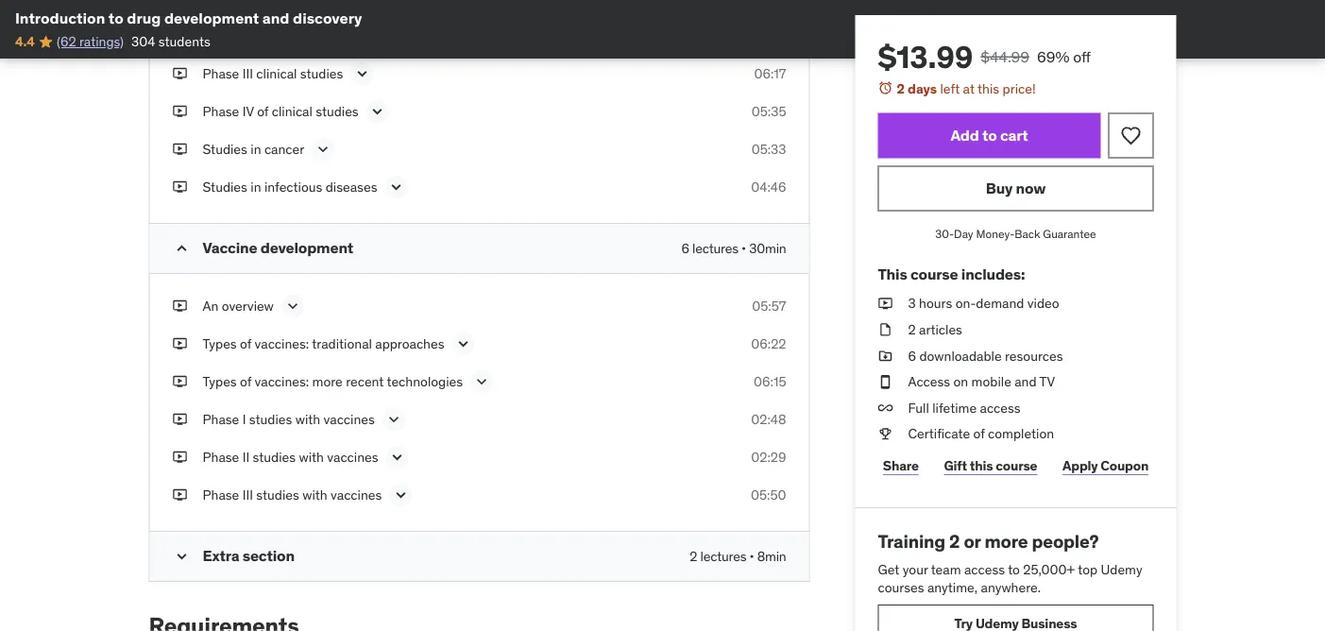 Task type: vqa. For each thing, say whether or not it's contained in the screenshot.
Phase Iv Of Clinical Studies
yes



Task type: describe. For each thing, give the bounding box(es) containing it.
people?
[[1032, 530, 1099, 553]]

apply coupon button
[[1058, 447, 1154, 485]]

your
[[903, 561, 928, 578]]

show lecture description image for phase i studies with vaccines
[[384, 411, 403, 429]]

downloadable
[[920, 347, 1002, 364]]

ratings)
[[79, 33, 124, 50]]

phase for phase i studies with vaccines
[[203, 411, 239, 428]]

6 lectures • 30min
[[682, 240, 786, 257]]

includes:
[[961, 264, 1025, 283]]

recent
[[346, 373, 384, 390]]

lifetime
[[933, 399, 977, 416]]

cancer
[[264, 141, 304, 158]]

diseases
[[326, 179, 377, 196]]

vaccines: for more
[[255, 373, 309, 390]]

certificate of completion
[[908, 425, 1054, 442]]

off
[[1073, 47, 1091, 66]]

phase i studies with vaccines
[[203, 411, 375, 428]]

2 vertical spatial clinical
[[272, 103, 313, 120]]

studies down "phase iii clinical studies"
[[316, 103, 359, 120]]

with for iii
[[303, 487, 328, 504]]

access
[[908, 373, 950, 390]]

02:48
[[751, 411, 786, 428]]

05:35
[[752, 103, 786, 120]]

gift
[[944, 457, 967, 474]]

in for cancer
[[251, 141, 261, 158]]

$44.99
[[981, 47, 1030, 66]]

completion
[[988, 425, 1054, 442]]

studies right i
[[249, 411, 292, 428]]

show lecture description image for types of vaccines: traditional approaches
[[454, 335, 473, 354]]

6 for 6 downloadable resources
[[908, 347, 916, 364]]

clinical for ii
[[253, 28, 294, 45]]

phase for phase iii studies with vaccines
[[203, 487, 239, 504]]

vaccine development
[[203, 239, 353, 258]]

$13.99 $44.99 69% off
[[878, 38, 1091, 76]]

small image
[[172, 240, 191, 258]]

0 vertical spatial course
[[911, 264, 958, 283]]

8min
[[757, 548, 786, 565]]

add to cart button
[[878, 113, 1101, 158]]

buy now
[[986, 179, 1046, 198]]

gift this course link
[[939, 447, 1043, 485]]

show lecture description image for types of vaccines: more recent technologies
[[472, 373, 491, 392]]

buy
[[986, 179, 1013, 198]]

1 horizontal spatial and
[[1015, 373, 1037, 390]]

2 inside the training 2 or more people? get your team access to 25,000+ top udemy courses anytime, anywhere.
[[949, 530, 960, 553]]

lectures for vaccine development
[[693, 240, 739, 257]]

drug
[[127, 8, 161, 27]]

05:33
[[752, 141, 786, 158]]

in for infectious
[[251, 179, 261, 196]]

cart
[[1000, 126, 1028, 145]]

69%
[[1037, 47, 1070, 66]]

1 vertical spatial this
[[970, 457, 993, 474]]

2 articles
[[908, 321, 963, 338]]

phase for phase ii clinical studies
[[203, 28, 239, 45]]

ii for clinical
[[242, 28, 250, 45]]

access on mobile and tv
[[908, 373, 1055, 390]]

$13.99
[[878, 38, 973, 76]]

05:50
[[751, 487, 786, 504]]

full lifetime access
[[908, 399, 1021, 416]]

types of vaccines: traditional approaches
[[203, 335, 444, 352]]

resources
[[1005, 347, 1063, 364]]

types for types of vaccines: traditional approaches
[[203, 335, 237, 352]]

lectures for extra section
[[700, 548, 747, 565]]

vaccines for phase ii studies with vaccines
[[327, 449, 378, 466]]

on
[[954, 373, 968, 390]]

phase for phase iv of clinical studies
[[203, 103, 239, 120]]

back
[[1015, 227, 1040, 241]]

add
[[951, 126, 979, 145]]

articles
[[919, 321, 963, 338]]

of for types of vaccines: more recent technologies
[[240, 373, 251, 390]]

show lecture description image for phase iii clinical studies
[[353, 65, 372, 84]]

show lecture description image for phase iii studies with vaccines
[[391, 486, 410, 505]]

gift this course
[[944, 457, 1038, 474]]

• for vaccine development
[[742, 240, 746, 257]]

phase iii studies with vaccines
[[203, 487, 382, 504]]

wishlist image
[[1120, 124, 1143, 147]]

overview
[[222, 298, 274, 315]]

show lecture description image for an overview
[[283, 297, 302, 316]]

2 for 2 days left at this price!
[[897, 80, 905, 97]]

money-
[[976, 227, 1015, 241]]

show lecture description image for studies in infectious diseases
[[387, 178, 406, 197]]

studies down phase i studies with vaccines
[[253, 449, 296, 466]]

introduction to drug development and discovery
[[15, 8, 362, 27]]

studies in cancer
[[203, 141, 304, 158]]

an
[[203, 298, 219, 315]]

discovery
[[293, 8, 362, 27]]

demand
[[976, 295, 1024, 312]]

0 vertical spatial access
[[980, 399, 1021, 416]]

i
[[242, 411, 246, 428]]

phase iv of clinical studies
[[203, 103, 359, 120]]

with for i
[[295, 411, 320, 428]]

training 2 or more people? get your team access to 25,000+ top udemy courses anytime, anywhere.
[[878, 530, 1143, 596]]

extra
[[203, 547, 239, 566]]

30min
[[749, 240, 786, 257]]

phase ii clinical studies
[[203, 28, 340, 45]]

studies for studies in infectious diseases
[[203, 179, 247, 196]]

on-
[[956, 295, 976, 312]]

traditional
[[312, 335, 372, 352]]

4.4
[[15, 33, 35, 50]]

days
[[908, 80, 937, 97]]

apply
[[1063, 457, 1098, 474]]

this course includes:
[[878, 264, 1025, 283]]

vaccine
[[203, 239, 257, 258]]

hours
[[919, 295, 953, 312]]

xsmall image for phase iii studies with vaccines
[[172, 486, 188, 505]]

or
[[964, 530, 981, 553]]

to inside the training 2 or more people? get your team access to 25,000+ top udemy courses anytime, anywhere.
[[1008, 561, 1020, 578]]

05:57
[[752, 298, 786, 315]]

more for people?
[[985, 530, 1028, 553]]

introduction
[[15, 8, 105, 27]]

of for types of vaccines: traditional approaches
[[240, 335, 251, 352]]

coupon
[[1101, 457, 1149, 474]]

ii for studies
[[242, 449, 250, 466]]

0 horizontal spatial development
[[164, 8, 259, 27]]

vaccines for phase iii studies with vaccines
[[331, 487, 382, 504]]



Task type: locate. For each thing, give the bounding box(es) containing it.
phase for phase ii studies with vaccines
[[203, 449, 239, 466]]

xsmall image for phase i studies with vaccines
[[172, 411, 188, 429]]

xsmall image for types of vaccines: more recent technologies
[[172, 373, 188, 391]]

phase down 'introduction to drug development and discovery'
[[203, 28, 239, 45]]

• for extra section
[[750, 548, 754, 565]]

this
[[878, 264, 907, 283]]

infectious
[[264, 179, 322, 196]]

show lecture description image up diseases
[[368, 103, 387, 122]]

1 iii from the top
[[242, 65, 253, 82]]

06:15
[[754, 373, 786, 390]]

clinical for iii
[[256, 65, 297, 82]]

304
[[131, 33, 155, 50]]

2 vertical spatial vaccines
[[331, 487, 382, 504]]

of for certificate of completion
[[973, 425, 985, 442]]

6 for 6 lectures • 30min
[[682, 240, 690, 257]]

in left infectious
[[251, 179, 261, 196]]

0 vertical spatial more
[[312, 373, 343, 390]]

to for drug
[[108, 8, 124, 27]]

to for cart
[[982, 126, 997, 145]]

iii for clinical
[[242, 65, 253, 82]]

3
[[908, 295, 916, 312]]

2 for 2 articles
[[908, 321, 916, 338]]

6 left 30min
[[682, 240, 690, 257]]

an overview
[[203, 298, 274, 315]]

show lecture description image for phase iv of clinical studies
[[368, 103, 387, 122]]

iii down phase ii studies with vaccines
[[242, 487, 253, 504]]

0 horizontal spatial to
[[108, 8, 124, 27]]

more left 'recent'
[[312, 373, 343, 390]]

lectures left 30min
[[693, 240, 739, 257]]

30-day money-back guarantee
[[935, 227, 1096, 241]]

1 vertical spatial clinical
[[256, 65, 297, 82]]

certificate
[[908, 425, 970, 442]]

with for ii
[[299, 449, 324, 466]]

1 horizontal spatial 6
[[908, 347, 916, 364]]

0 vertical spatial vaccines
[[324, 411, 375, 428]]

of down overview
[[240, 335, 251, 352]]

4 phase from the top
[[203, 411, 239, 428]]

iii for studies
[[242, 487, 253, 504]]

show lecture description image right cancer
[[314, 140, 333, 159]]

(62 ratings)
[[57, 33, 124, 50]]

in left cancer
[[251, 141, 261, 158]]

0 horizontal spatial and
[[262, 8, 290, 27]]

xsmall image for phase ii studies with vaccines
[[172, 448, 188, 467]]

0 vertical spatial clinical
[[253, 28, 294, 45]]

clinical up "phase iii clinical studies"
[[253, 28, 294, 45]]

0 vertical spatial this
[[978, 80, 1000, 97]]

access inside the training 2 or more people? get your team access to 25,000+ top udemy courses anytime, anywhere.
[[964, 561, 1005, 578]]

• left 30min
[[742, 240, 746, 257]]

1 ii from the top
[[242, 28, 250, 45]]

studies
[[203, 141, 247, 158], [203, 179, 247, 196]]

1 horizontal spatial more
[[985, 530, 1028, 553]]

0 vertical spatial development
[[164, 8, 259, 27]]

studies down phase ii studies with vaccines
[[256, 487, 299, 504]]

lectures left 8min
[[700, 548, 747, 565]]

30-
[[935, 227, 954, 241]]

0 vertical spatial and
[[262, 8, 290, 27]]

2 iii from the top
[[242, 487, 253, 504]]

now
[[1016, 179, 1046, 198]]

1 horizontal spatial development
[[261, 239, 353, 258]]

vaccines down phase ii studies with vaccines
[[331, 487, 382, 504]]

06:22
[[751, 335, 786, 352]]

this
[[978, 80, 1000, 97], [970, 457, 993, 474]]

1 studies from the top
[[203, 141, 247, 158]]

technologies
[[387, 373, 463, 390]]

vaccines: down overview
[[255, 335, 309, 352]]

small image
[[172, 548, 191, 566]]

apply coupon
[[1063, 457, 1149, 474]]

show lecture description image right overview
[[283, 297, 302, 316]]

of down full lifetime access
[[973, 425, 985, 442]]

6 up access
[[908, 347, 916, 364]]

access down the or
[[964, 561, 1005, 578]]

1 phase from the top
[[203, 28, 239, 45]]

2 for 2 lectures • 8min
[[690, 548, 697, 565]]

2 days left at this price!
[[897, 80, 1036, 97]]

clinical
[[253, 28, 294, 45], [256, 65, 297, 82], [272, 103, 313, 120]]

1 vertical spatial iii
[[242, 487, 253, 504]]

6 phase from the top
[[203, 487, 239, 504]]

mobile
[[972, 373, 1012, 390]]

0 vertical spatial in
[[251, 141, 261, 158]]

phase down students
[[203, 65, 239, 82]]

1 vertical spatial •
[[750, 548, 754, 565]]

1 vertical spatial to
[[982, 126, 997, 145]]

1 vertical spatial and
[[1015, 373, 1037, 390]]

left
[[940, 80, 960, 97]]

2 in from the top
[[251, 179, 261, 196]]

2 left the or
[[949, 530, 960, 553]]

1 vertical spatial vaccines:
[[255, 373, 309, 390]]

xsmall image
[[172, 103, 188, 121], [878, 294, 893, 313], [172, 297, 188, 316], [878, 320, 893, 339], [878, 373, 893, 391], [172, 373, 188, 391], [172, 411, 188, 429], [172, 448, 188, 467], [172, 486, 188, 505]]

phase up "extra"
[[203, 487, 239, 504]]

top
[[1078, 561, 1098, 578]]

2 lectures • 8min
[[690, 548, 786, 565]]

0 vertical spatial studies
[[203, 141, 247, 158]]

show lecture description image
[[368, 103, 387, 122], [314, 140, 333, 159], [387, 178, 406, 197], [283, 297, 302, 316], [388, 448, 407, 467]]

ii
[[242, 28, 250, 45], [242, 449, 250, 466]]

to
[[108, 8, 124, 27], [982, 126, 997, 145], [1008, 561, 1020, 578]]

to left cart
[[982, 126, 997, 145]]

(62
[[57, 33, 76, 50]]

phase down phase i studies with vaccines
[[203, 449, 239, 466]]

vaccines: up phase i studies with vaccines
[[255, 373, 309, 390]]

0 horizontal spatial course
[[911, 264, 958, 283]]

studies up phase iv of clinical studies
[[300, 65, 343, 82]]

development up students
[[164, 8, 259, 27]]

xsmall image for an overview
[[172, 297, 188, 316]]

get
[[878, 561, 900, 578]]

• left 8min
[[750, 548, 754, 565]]

of up i
[[240, 373, 251, 390]]

2 types from the top
[[203, 373, 237, 390]]

0 vertical spatial with
[[295, 411, 320, 428]]

course
[[911, 264, 958, 283], [996, 457, 1038, 474]]

vaccines
[[324, 411, 375, 428], [327, 449, 378, 466], [331, 487, 382, 504]]

2 horizontal spatial to
[[1008, 561, 1020, 578]]

1 vertical spatial in
[[251, 179, 261, 196]]

1 vertical spatial vaccines
[[327, 449, 378, 466]]

to up anywhere.
[[1008, 561, 1020, 578]]

phase left iv
[[203, 103, 239, 120]]

ii up "phase iii clinical studies"
[[242, 28, 250, 45]]

1 vertical spatial with
[[299, 449, 324, 466]]

with
[[295, 411, 320, 428], [299, 449, 324, 466], [303, 487, 328, 504]]

types for types of vaccines: more recent technologies
[[203, 373, 237, 390]]

anytime,
[[928, 579, 978, 596]]

and up phase ii clinical studies
[[262, 8, 290, 27]]

team
[[931, 561, 961, 578]]

2 down 3
[[908, 321, 916, 338]]

0 vertical spatial ii
[[242, 28, 250, 45]]

of right iv
[[257, 103, 269, 120]]

vaccines down 'recent'
[[324, 411, 375, 428]]

types of vaccines: more recent technologies
[[203, 373, 463, 390]]

2 studies from the top
[[203, 179, 247, 196]]

iii up iv
[[242, 65, 253, 82]]

this right at
[[978, 80, 1000, 97]]

at
[[963, 80, 975, 97]]

1 vertical spatial access
[[964, 561, 1005, 578]]

studies down studies in cancer
[[203, 179, 247, 196]]

anywhere.
[[981, 579, 1041, 596]]

with down phase ii studies with vaccines
[[303, 487, 328, 504]]

xsmall image
[[172, 27, 188, 46], [172, 65, 188, 83], [172, 140, 188, 159], [172, 178, 188, 197], [172, 335, 188, 354], [878, 346, 893, 365], [878, 399, 893, 417], [878, 425, 893, 443]]

training
[[878, 530, 946, 553]]

1 horizontal spatial course
[[996, 457, 1038, 474]]

section
[[243, 547, 295, 566]]

iv
[[242, 103, 254, 120]]

access down mobile
[[980, 399, 1021, 416]]

0 vertical spatial lectures
[[693, 240, 739, 257]]

0 vertical spatial iii
[[242, 65, 253, 82]]

udemy
[[1101, 561, 1143, 578]]

studies down iv
[[203, 141, 247, 158]]

2 left 8min
[[690, 548, 697, 565]]

studies in infectious diseases
[[203, 179, 377, 196]]

1 vertical spatial types
[[203, 373, 237, 390]]

1 vaccines: from the top
[[255, 335, 309, 352]]

1 vertical spatial course
[[996, 457, 1038, 474]]

with up phase ii studies with vaccines
[[295, 411, 320, 428]]

phase ii studies with vaccines
[[203, 449, 378, 466]]

1 vertical spatial 6
[[908, 347, 916, 364]]

show lecture description image right diseases
[[387, 178, 406, 197]]

0 horizontal spatial more
[[312, 373, 343, 390]]

1 vertical spatial studies
[[203, 179, 247, 196]]

to up the ratings)
[[108, 8, 124, 27]]

tv
[[1040, 373, 1055, 390]]

more for recent
[[312, 373, 343, 390]]

1 types from the top
[[203, 335, 237, 352]]

share button
[[878, 447, 924, 485]]

show lecture description image for studies in cancer
[[314, 140, 333, 159]]

0 vertical spatial types
[[203, 335, 237, 352]]

04:46
[[751, 179, 786, 196]]

full
[[908, 399, 929, 416]]

3 hours on-demand video
[[908, 295, 1059, 312]]

2 vertical spatial to
[[1008, 561, 1020, 578]]

0 horizontal spatial 6
[[682, 240, 690, 257]]

studies down discovery
[[297, 28, 340, 45]]

alarm image
[[878, 80, 893, 95]]

course up hours
[[911, 264, 958, 283]]

more right the or
[[985, 530, 1028, 553]]

clinical up phase iv of clinical studies
[[256, 65, 297, 82]]

phase for phase iii clinical studies
[[203, 65, 239, 82]]

vaccines up phase iii studies with vaccines
[[327, 449, 378, 466]]

studies for studies in cancer
[[203, 141, 247, 158]]

development
[[164, 8, 259, 27], [261, 239, 353, 258]]

more inside the training 2 or more people? get your team access to 25,000+ top udemy courses anytime, anywhere.
[[985, 530, 1028, 553]]

vaccines for phase i studies with vaccines
[[324, 411, 375, 428]]

3 phase from the top
[[203, 103, 239, 120]]

1 vertical spatial ii
[[242, 449, 250, 466]]

1 vertical spatial development
[[261, 239, 353, 258]]

0 vertical spatial 6
[[682, 240, 690, 257]]

phase iii clinical studies
[[203, 65, 343, 82]]

ii down i
[[242, 449, 250, 466]]

lectures
[[693, 240, 739, 257], [700, 548, 747, 565]]

day
[[954, 227, 974, 241]]

5 phase from the top
[[203, 449, 239, 466]]

304 students
[[131, 33, 210, 50]]

course down completion
[[996, 457, 1038, 474]]

02:29
[[751, 449, 786, 466]]

2
[[897, 80, 905, 97], [908, 321, 916, 338], [949, 530, 960, 553], [690, 548, 697, 565]]

extra section
[[203, 547, 295, 566]]

1 horizontal spatial to
[[982, 126, 997, 145]]

show lecture description image
[[353, 65, 372, 84], [454, 335, 473, 354], [472, 373, 491, 392], [384, 411, 403, 429], [391, 486, 410, 505]]

6 downloadable resources
[[908, 347, 1063, 364]]

video
[[1028, 295, 1059, 312]]

development down infectious
[[261, 239, 353, 258]]

clinical up cancer
[[272, 103, 313, 120]]

and left tv
[[1015, 373, 1037, 390]]

2 ii from the top
[[242, 449, 250, 466]]

studies
[[297, 28, 340, 45], [300, 65, 343, 82], [316, 103, 359, 120], [249, 411, 292, 428], [253, 449, 296, 466], [256, 487, 299, 504]]

guarantee
[[1043, 227, 1096, 241]]

0 vertical spatial vaccines:
[[255, 335, 309, 352]]

1 vertical spatial lectures
[[700, 548, 747, 565]]

this right 'gift'
[[970, 457, 993, 474]]

1 vertical spatial more
[[985, 530, 1028, 553]]

2 vaccines: from the top
[[255, 373, 309, 390]]

show lecture description image down technologies
[[388, 448, 407, 467]]

6
[[682, 240, 690, 257], [908, 347, 916, 364]]

to inside button
[[982, 126, 997, 145]]

show lecture description image for phase ii studies with vaccines
[[388, 448, 407, 467]]

0 horizontal spatial •
[[742, 240, 746, 257]]

more
[[312, 373, 343, 390], [985, 530, 1028, 553]]

students
[[159, 33, 210, 50]]

0 vertical spatial •
[[742, 240, 746, 257]]

2 vertical spatial with
[[303, 487, 328, 504]]

vaccines: for traditional
[[255, 335, 309, 352]]

2 right alarm "icon"
[[897, 80, 905, 97]]

xsmall image for phase iv of clinical studies
[[172, 103, 188, 121]]

and
[[262, 8, 290, 27], [1015, 373, 1037, 390]]

25,000+
[[1023, 561, 1075, 578]]

in
[[251, 141, 261, 158], [251, 179, 261, 196]]

2 phase from the top
[[203, 65, 239, 82]]

1 in from the top
[[251, 141, 261, 158]]

0 vertical spatial to
[[108, 8, 124, 27]]

with up phase iii studies with vaccines
[[299, 449, 324, 466]]

1 horizontal spatial •
[[750, 548, 754, 565]]

phase left i
[[203, 411, 239, 428]]



